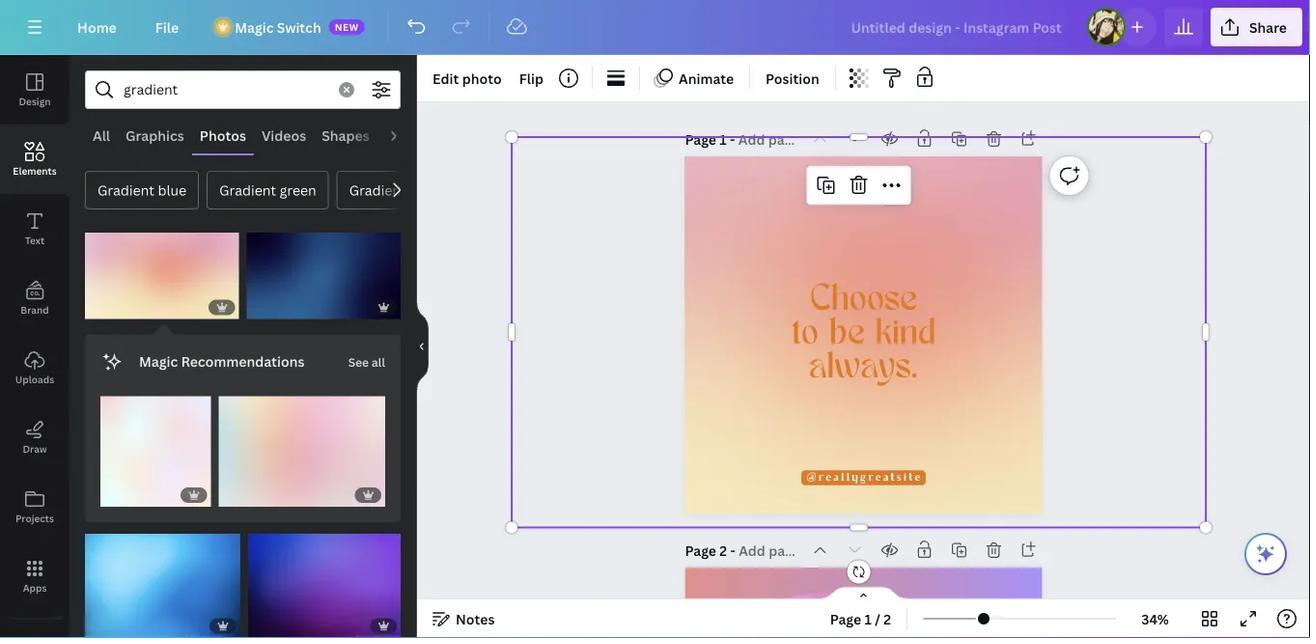 Task type: describe. For each thing, give the bounding box(es) containing it.
brand
[[21, 303, 49, 316]]

to
[[792, 317, 819, 353]]

home link
[[62, 8, 132, 46]]

magic for magic switch
[[235, 18, 274, 36]]

text
[[25, 234, 45, 247]]

magic switch
[[235, 18, 321, 36]]

aesthetic geometric minimalist line image
[[720, 222, 1008, 448]]

file button
[[140, 8, 194, 46]]

color background image
[[248, 534, 401, 638]]

side panel tab list
[[0, 55, 70, 638]]

gradient for gradient blue
[[98, 181, 155, 199]]

animate button
[[648, 63, 742, 94]]

notes
[[456, 610, 495, 628]]

photos button
[[192, 117, 254, 154]]

@reallygreatsite
[[807, 473, 923, 483]]

projects
[[15, 512, 54, 525]]

position button
[[758, 63, 827, 94]]

elements button
[[0, 125, 70, 194]]

photos
[[200, 126, 246, 144]]

page title text field for page 2 -
[[739, 541, 799, 560]]

kind
[[875, 317, 936, 353]]

home
[[77, 18, 117, 36]]

audio image
[[0, 627, 70, 638]]

elements
[[13, 164, 57, 177]]

0 vertical spatial 2
[[720, 541, 727, 560]]

colorful gradient square image
[[100, 396, 211, 507]]

position
[[766, 69, 820, 87]]

page 1 / 2
[[830, 610, 891, 628]]

red
[[410, 181, 431, 199]]

gradient green button
[[207, 171, 329, 210]]

be
[[829, 317, 865, 353]]

edit photo button
[[425, 63, 510, 94]]

page 1 -
[[685, 130, 738, 148]]

gradient green
[[219, 181, 316, 199]]

always.
[[809, 350, 918, 386]]

page 1 / 2 button
[[822, 603, 899, 634]]

green
[[280, 181, 316, 199]]

file
[[155, 18, 179, 36]]

graphics button
[[118, 117, 192, 154]]

switch
[[277, 18, 321, 36]]

gradient for gradient red
[[349, 181, 406, 199]]

see
[[348, 354, 369, 370]]

shapes
[[322, 126, 370, 144]]

gradient blue background image
[[247, 233, 401, 319]]

page for page 2
[[685, 541, 716, 560]]

magic recommendations
[[139, 353, 305, 371]]

page title text field for page 1 -
[[738, 129, 799, 149]]

photo
[[462, 69, 502, 87]]

apps
[[23, 581, 47, 594]]

audio
[[385, 126, 424, 144]]

videos
[[262, 126, 306, 144]]

page 2 -
[[685, 541, 739, 560]]

gradient red button
[[337, 171, 444, 210]]

edit photo
[[433, 69, 502, 87]]

blue
[[158, 181, 187, 199]]



Task type: locate. For each thing, give the bounding box(es) containing it.
- for page 2 -
[[730, 541, 736, 560]]

0 vertical spatial 1
[[720, 130, 727, 148]]

3 gradient from the left
[[349, 181, 406, 199]]

brand button
[[0, 264, 70, 333]]

page for page 1
[[685, 130, 716, 148]]

1 - from the top
[[730, 130, 735, 148]]

2 horizontal spatial gradient
[[349, 181, 406, 199]]

all button
[[85, 117, 118, 154]]

-
[[730, 130, 735, 148], [730, 541, 736, 560]]

1 horizontal spatial 2
[[884, 610, 891, 628]]

abstract blur image
[[219, 396, 385, 507]]

1 gradient from the left
[[98, 181, 155, 199]]

draw
[[23, 442, 47, 455]]

uploads
[[15, 373, 54, 386]]

1 vertical spatial 2
[[884, 610, 891, 628]]

1 down animate
[[720, 130, 727, 148]]

2 vertical spatial page
[[830, 610, 861, 628]]

gradient left blue
[[98, 181, 155, 199]]

gradient inside 'button'
[[98, 181, 155, 199]]

page
[[685, 130, 716, 148], [685, 541, 716, 560], [830, 610, 861, 628]]

new
[[335, 20, 359, 33]]

2
[[720, 541, 727, 560], [884, 610, 891, 628]]

canva assistant image
[[1254, 543, 1277, 566]]

main menu bar
[[0, 0, 1310, 55]]

group
[[85, 221, 239, 319], [247, 221, 401, 319], [100, 385, 211, 507], [219, 385, 385, 507], [85, 522, 240, 638], [248, 522, 401, 638]]

Design title text field
[[836, 8, 1079, 46]]

34%
[[1142, 610, 1169, 628]]

design
[[19, 95, 51, 108]]

0 vertical spatial magic
[[235, 18, 274, 36]]

recommendations
[[181, 353, 305, 371]]

magic left switch
[[235, 18, 274, 36]]

gradient left red on the top left
[[349, 181, 406, 199]]

0 horizontal spatial 2
[[720, 541, 727, 560]]

2 - from the top
[[730, 541, 736, 560]]

pink gradient background image
[[85, 233, 239, 319]]

gradient for gradient green
[[219, 181, 276, 199]]

hide image
[[416, 300, 429, 393]]

- for page 1 -
[[730, 130, 735, 148]]

/
[[875, 610, 881, 628]]

1 vertical spatial page title text field
[[739, 541, 799, 560]]

magic left recommendations
[[139, 353, 178, 371]]

animate
[[679, 69, 734, 87]]

share
[[1249, 18, 1287, 36]]

magic for magic recommendations
[[139, 353, 178, 371]]

audio button
[[377, 117, 431, 154]]

uploads button
[[0, 333, 70, 403]]

34% button
[[1124, 603, 1187, 634]]

1 vertical spatial 1
[[865, 610, 872, 628]]

see all button
[[346, 342, 387, 381]]

1 vertical spatial -
[[730, 541, 736, 560]]

flip
[[519, 69, 544, 87]]

flip button
[[511, 63, 551, 94]]

blue gradient background image
[[85, 534, 240, 638]]

0 horizontal spatial gradient
[[98, 181, 155, 199]]

gradient red
[[349, 181, 431, 199]]

page inside the page 1 / 2 button
[[830, 610, 861, 628]]

1 for -
[[720, 130, 727, 148]]

1 vertical spatial page
[[685, 541, 716, 560]]

1
[[720, 130, 727, 148], [865, 610, 872, 628]]

1 inside button
[[865, 610, 872, 628]]

shapes button
[[314, 117, 377, 154]]

gradient left green
[[219, 181, 276, 199]]

1 for /
[[865, 610, 872, 628]]

draw button
[[0, 403, 70, 472]]

see all
[[348, 354, 385, 370]]

1 horizontal spatial gradient
[[219, 181, 276, 199]]

Page title text field
[[738, 129, 799, 149], [739, 541, 799, 560]]

1 horizontal spatial 1
[[865, 610, 872, 628]]

show pages image
[[817, 586, 910, 602]]

edit
[[433, 69, 459, 87]]

gradient inside button
[[349, 181, 406, 199]]

1 vertical spatial magic
[[139, 353, 178, 371]]

text button
[[0, 194, 70, 264]]

Search elements search field
[[124, 71, 327, 108]]

choose to be kind always.
[[792, 284, 936, 386]]

2 inside button
[[884, 610, 891, 628]]

magic inside main 'menu bar'
[[235, 18, 274, 36]]

1 left /
[[865, 610, 872, 628]]

0 horizontal spatial 1
[[720, 130, 727, 148]]

all
[[372, 354, 385, 370]]

projects button
[[0, 472, 70, 542]]

0 vertical spatial page title text field
[[738, 129, 799, 149]]

2 gradient from the left
[[219, 181, 276, 199]]

0 vertical spatial page
[[685, 130, 716, 148]]

apps button
[[0, 542, 70, 611]]

gradient inside button
[[219, 181, 276, 199]]

0 vertical spatial -
[[730, 130, 735, 148]]

share button
[[1211, 8, 1303, 46]]

0 horizontal spatial magic
[[139, 353, 178, 371]]

1 horizontal spatial magic
[[235, 18, 274, 36]]

gradient blue button
[[85, 171, 199, 210]]

choose
[[810, 284, 917, 320]]

design button
[[0, 55, 70, 125]]

magic
[[235, 18, 274, 36], [139, 353, 178, 371]]

videos button
[[254, 117, 314, 154]]

all
[[93, 126, 110, 144]]

notes button
[[425, 603, 503, 634]]

graphics
[[126, 126, 184, 144]]

gradient blue
[[98, 181, 187, 199]]

gradient
[[98, 181, 155, 199], [219, 181, 276, 199], [349, 181, 406, 199]]



Task type: vqa. For each thing, say whether or not it's contained in the screenshot.
Gradient
yes



